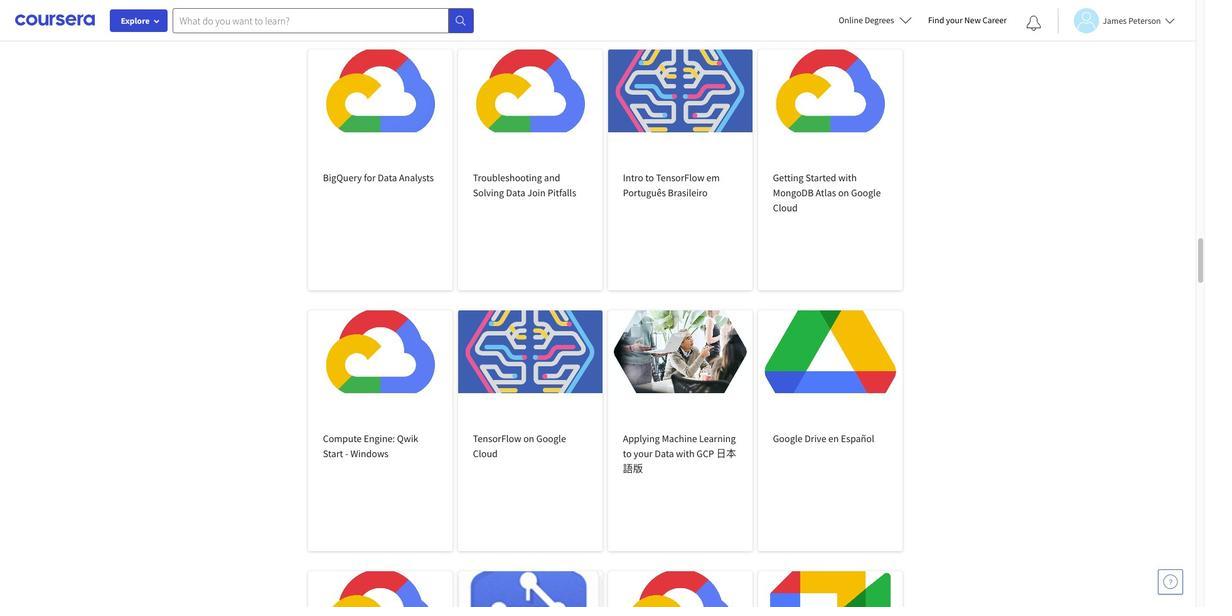 Task type: vqa. For each thing, say whether or not it's contained in the screenshot.
1st Problem
no



Task type: locate. For each thing, give the bounding box(es) containing it.
1 horizontal spatial on
[[838, 186, 849, 199]]

on
[[838, 186, 849, 199], [524, 433, 535, 445]]

google inside tensorflow on google cloud
[[537, 433, 566, 445]]

machine
[[662, 433, 697, 445]]

0 horizontal spatial google
[[537, 433, 566, 445]]

your right find
[[946, 14, 963, 26]]

compute
[[323, 433, 362, 445]]

1 vertical spatial cloud
[[473, 448, 498, 460]]

1 horizontal spatial google
[[773, 433, 803, 445]]

drive
[[805, 433, 827, 445]]

tensorflow
[[656, 171, 705, 184], [473, 433, 522, 445]]

0 horizontal spatial on
[[524, 433, 535, 445]]

data down troubleshooting at the top
[[506, 186, 526, 199]]

qwik
[[397, 433, 418, 445]]

2 horizontal spatial google
[[851, 186, 881, 199]]

explore
[[121, 15, 150, 26]]

1 horizontal spatial cloud
[[773, 202, 798, 214]]

0 vertical spatial tensorflow
[[656, 171, 705, 184]]

1 vertical spatial your
[[634, 448, 653, 460]]

with right started
[[839, 171, 857, 184]]

1 horizontal spatial data
[[506, 186, 526, 199]]

google
[[851, 186, 881, 199], [537, 433, 566, 445], [773, 433, 803, 445]]

google drive en español
[[773, 433, 875, 445]]

your inside applying machine learning to your data with gcp 日本 語版
[[634, 448, 653, 460]]

em
[[707, 171, 720, 184]]

0 horizontal spatial cloud
[[473, 448, 498, 460]]

pitfalls
[[548, 186, 576, 199]]

online
[[839, 14, 863, 26]]

1 vertical spatial data
[[506, 186, 526, 199]]

cloud
[[773, 202, 798, 214], [473, 448, 498, 460]]

on inside getting started with mongodb atlas on google cloud
[[838, 186, 849, 199]]

en
[[829, 433, 839, 445]]

help center image
[[1163, 575, 1178, 590]]

learning
[[699, 433, 736, 445]]

with inside getting started with mongodb atlas on google cloud
[[839, 171, 857, 184]]

0 vertical spatial on
[[838, 186, 849, 199]]

bigquery
[[323, 171, 362, 184]]

0 horizontal spatial with
[[676, 448, 695, 460]]

1 vertical spatial with
[[676, 448, 695, 460]]

data inside applying machine learning to your data with gcp 日本 語版
[[655, 448, 674, 460]]

data
[[378, 171, 397, 184], [506, 186, 526, 199], [655, 448, 674, 460]]

1 vertical spatial tensorflow
[[473, 433, 522, 445]]

to up português
[[646, 171, 654, 184]]

troubleshooting
[[473, 171, 542, 184]]

engine:
[[364, 433, 395, 445]]

2 horizontal spatial data
[[655, 448, 674, 460]]

to up the 語版
[[623, 448, 632, 460]]

to inside applying machine learning to your data with gcp 日本 語版
[[623, 448, 632, 460]]

compute engine: qwik start - windows link
[[308, 311, 452, 552]]

to inside intro to tensorflow em português brasileiro
[[646, 171, 654, 184]]

1 vertical spatial on
[[524, 433, 535, 445]]

with down machine
[[676, 448, 695, 460]]

0 vertical spatial data
[[378, 171, 397, 184]]

data right for
[[378, 171, 397, 184]]

0 vertical spatial to
[[646, 171, 654, 184]]

brasileiro
[[668, 186, 708, 199]]

data down machine
[[655, 448, 674, 460]]

1 vertical spatial to
[[623, 448, 632, 460]]

your down the 'applying' at the bottom of page
[[634, 448, 653, 460]]

2 vertical spatial data
[[655, 448, 674, 460]]

compute engine: qwik start - windows
[[323, 433, 418, 460]]

0 vertical spatial cloud
[[773, 202, 798, 214]]

to
[[646, 171, 654, 184], [623, 448, 632, 460]]

1 horizontal spatial tensorflow
[[656, 171, 705, 184]]

with
[[839, 171, 857, 184], [676, 448, 695, 460]]

None search field
[[173, 8, 474, 33]]

1 horizontal spatial with
[[839, 171, 857, 184]]

mongodb
[[773, 186, 814, 199]]

online degrees
[[839, 14, 894, 26]]

your
[[946, 14, 963, 26], [634, 448, 653, 460]]

0 horizontal spatial data
[[378, 171, 397, 184]]

1 horizontal spatial your
[[946, 14, 963, 26]]

james peterson
[[1103, 15, 1161, 26]]

0 horizontal spatial tensorflow
[[473, 433, 522, 445]]

0 horizontal spatial to
[[623, 448, 632, 460]]

online degrees button
[[829, 6, 922, 34]]

-
[[345, 448, 348, 460]]

start
[[323, 448, 343, 460]]

peterson
[[1129, 15, 1161, 26]]

語版
[[623, 463, 643, 475]]

1 horizontal spatial to
[[646, 171, 654, 184]]

tensorflow on google cloud link
[[458, 311, 602, 552]]

applying machine learning to your data with gcp 日本 語版 link
[[608, 311, 752, 552]]

applying
[[623, 433, 660, 445]]

0 vertical spatial with
[[839, 171, 857, 184]]

james peterson button
[[1058, 8, 1175, 33]]

0 horizontal spatial your
[[634, 448, 653, 460]]



Task type: describe. For each thing, give the bounding box(es) containing it.
and
[[544, 171, 560, 184]]

tensorflow inside tensorflow on google cloud
[[473, 433, 522, 445]]

español
[[841, 433, 875, 445]]

getting started with mongodb atlas on google cloud link
[[758, 50, 903, 291]]

solving
[[473, 186, 504, 199]]

applying machine learning to your data with gcp 日本 語版
[[623, 433, 737, 475]]

explore button
[[110, 9, 168, 32]]

for
[[364, 171, 376, 184]]

data inside the troubleshooting and solving data join pitfalls
[[506, 186, 526, 199]]

日本
[[716, 448, 737, 460]]

james
[[1103, 15, 1127, 26]]

degrees
[[865, 14, 894, 26]]

gcp
[[697, 448, 714, 460]]

atlas
[[816, 186, 836, 199]]

new
[[965, 14, 981, 26]]

intro to tensorflow em português brasileiro
[[623, 171, 720, 199]]

tensorflow inside intro to tensorflow em português brasileiro
[[656, 171, 705, 184]]

tensorflow on google cloud
[[473, 433, 566, 460]]

show notifications image
[[1027, 16, 1042, 31]]

What do you want to learn? text field
[[173, 8, 449, 33]]

google drive en español link
[[758, 311, 903, 552]]

getting
[[773, 171, 804, 184]]

bigquery for data analysts
[[323, 171, 434, 184]]

cloud inside tensorflow on google cloud
[[473, 448, 498, 460]]

português
[[623, 186, 666, 199]]

career
[[983, 14, 1007, 26]]

find
[[928, 14, 945, 26]]

started
[[806, 171, 837, 184]]

bigquery for data analysts link
[[308, 50, 452, 291]]

troubleshooting and solving data join pitfalls link
[[458, 50, 602, 291]]

getting started with mongodb atlas on google cloud
[[773, 171, 881, 214]]

0 vertical spatial your
[[946, 14, 963, 26]]

intro to tensorflow em português brasileiro link
[[608, 50, 752, 291]]

join
[[528, 186, 546, 199]]

google inside getting started with mongodb atlas on google cloud
[[851, 186, 881, 199]]

intro
[[623, 171, 644, 184]]

cloud inside getting started with mongodb atlas on google cloud
[[773, 202, 798, 214]]

coursera image
[[15, 10, 95, 30]]

troubleshooting and solving data join pitfalls
[[473, 171, 576, 199]]

find your new career
[[928, 14, 1007, 26]]

on inside tensorflow on google cloud
[[524, 433, 535, 445]]

with inside applying machine learning to your data with gcp 日本 語版
[[676, 448, 695, 460]]

windows
[[350, 448, 389, 460]]

find your new career link
[[922, 13, 1013, 28]]

analysts
[[399, 171, 434, 184]]



